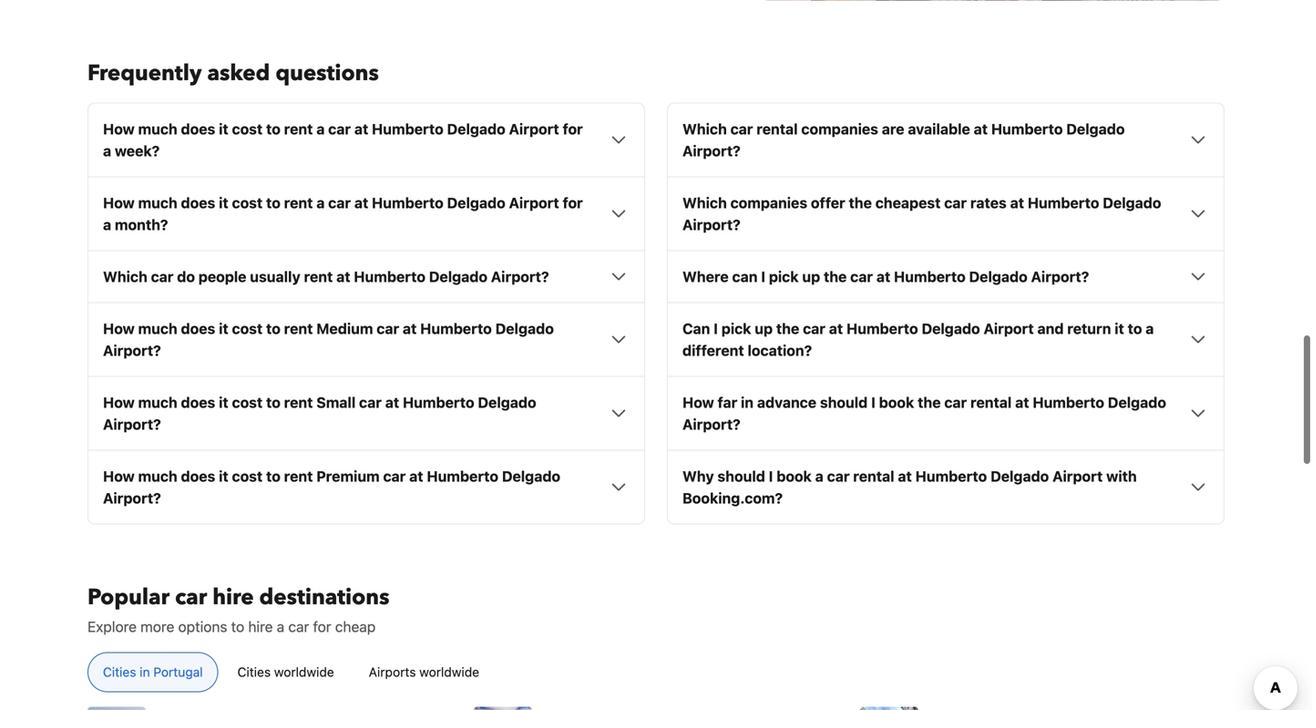 Task type: describe. For each thing, give the bounding box(es) containing it.
cheap car hire in lisbon image
[[88, 707, 146, 710]]

how much does it cost to rent a car at humberto delgado airport for a month?
[[103, 194, 583, 233]]

to for how much does it cost to rent small car at humberto delgado airport?
[[266, 394, 281, 411]]

which car rental companies are available at humberto delgado airport? button
[[683, 118, 1210, 162]]

available
[[908, 120, 971, 137]]

humberto inside how much does it cost to rent small car at humberto delgado airport?
[[403, 394, 475, 411]]

delgado inside the which car rental companies are available at humberto delgado airport?
[[1067, 120, 1125, 137]]

at inside which companies offer the cheapest car rates at humberto delgado airport?
[[1011, 194, 1025, 211]]

rental inside why should i book a car rental at humberto delgado airport with booking.com?
[[853, 467, 895, 485]]

location?
[[748, 342, 812, 359]]

how for how much does it cost to rent a car at humberto delgado airport for a week?
[[103, 120, 135, 137]]

questions
[[276, 58, 379, 88]]

car inside which companies offer the cheapest car rates at humberto delgado airport?
[[945, 194, 967, 211]]

can i pick up the car at humberto delgado airport and return it to a different location?
[[683, 320, 1154, 359]]

rental inside how far in advance should i book the car rental at humberto delgado airport?
[[971, 394, 1012, 411]]

it for how much does it cost to rent a car at humberto delgado airport for a month?
[[219, 194, 229, 211]]

delgado inside how much does it cost to rent a car at humberto delgado airport for a week?
[[447, 120, 506, 137]]

humberto inside can i pick up the car at humberto delgado airport and return it to a different location?
[[847, 320, 918, 337]]

frequently
[[88, 58, 202, 88]]

i inside how far in advance should i book the car rental at humberto delgado airport?
[[872, 394, 876, 411]]

the down offer at the right top of the page
[[824, 268, 847, 285]]

car inside which car do people usually rent at humberto delgado airport? dropdown button
[[151, 268, 174, 285]]

cities worldwide button
[[222, 652, 350, 692]]

delgado inside how much does it cost to rent small car at humberto delgado airport?
[[478, 394, 537, 411]]

how for how much does it cost to rent a car at humberto delgado airport for a month?
[[103, 194, 135, 211]]

cities in portugal button
[[88, 652, 218, 692]]

car inside how much does it cost to rent small car at humberto delgado airport?
[[359, 394, 382, 411]]

airport inside can i pick up the car at humberto delgado airport and return it to a different location?
[[984, 320, 1034, 337]]

car inside the which car rental companies are available at humberto delgado airport?
[[731, 120, 753, 137]]

much for how much does it cost to rent medium car at humberto delgado airport?
[[138, 320, 178, 337]]

a down questions
[[317, 120, 325, 137]]

how much does it cost to rent medium car at humberto delgado airport?
[[103, 320, 554, 359]]

book inside why should i book a car rental at humberto delgado airport with booking.com?
[[777, 467, 812, 485]]

portugal
[[153, 664, 203, 679]]

rent right the usually
[[304, 268, 333, 285]]

cost for how much does it cost to rent a car at humberto delgado airport for a month?
[[232, 194, 263, 211]]

car inside can i pick up the car at humberto delgado airport and return it to a different location?
[[803, 320, 826, 337]]

1 horizontal spatial up
[[802, 268, 821, 285]]

month?
[[115, 216, 168, 233]]

delgado inside can i pick up the car at humberto delgado airport and return it to a different location?
[[922, 320, 981, 337]]

worldwide for airports worldwide
[[420, 664, 480, 679]]

which for which car do people usually rent at humberto delgado airport?
[[103, 268, 147, 285]]

to for how much does it cost to rent a car at humberto delgado airport for a week?
[[266, 120, 281, 137]]

airport? inside how much does it cost to rent premium car at humberto delgado airport?
[[103, 489, 161, 507]]

how for how much does it cost to rent premium car at humberto delgado airport?
[[103, 467, 135, 485]]

popular
[[88, 582, 170, 612]]

rent for how much does it cost to rent medium car at humberto delgado airport?
[[284, 320, 313, 337]]

why should i book a car rental at humberto delgado airport with booking.com? button
[[683, 465, 1210, 509]]

airport? inside how much does it cost to rent medium car at humberto delgado airport?
[[103, 342, 161, 359]]

much for how much does it cost to rent a car at humberto delgado airport for a month?
[[138, 194, 178, 211]]

how far in advance should i book the car rental at humberto delgado airport? button
[[683, 391, 1210, 435]]

how much does it cost to rent premium car at humberto delgado airport? button
[[103, 465, 630, 509]]

to for how much does it cost to rent medium car at humberto delgado airport?
[[266, 320, 281, 337]]

humberto inside how much does it cost to rent a car at humberto delgado airport for a week?
[[372, 120, 444, 137]]

should inside why should i book a car rental at humberto delgado airport with booking.com?
[[718, 467, 766, 485]]

delgado inside why should i book a car rental at humberto delgado airport with booking.com?
[[991, 467, 1049, 485]]

car inside how much does it cost to rent premium car at humberto delgado airport?
[[383, 467, 406, 485]]

cities for cities in portugal
[[103, 664, 136, 679]]

airport inside how much does it cost to rent a car at humberto delgado airport for a week?
[[509, 120, 559, 137]]

more
[[141, 618, 174, 635]]

the inside how far in advance should i book the car rental at humberto delgado airport?
[[918, 394, 941, 411]]

at inside how much does it cost to rent medium car at humberto delgado airport?
[[403, 320, 417, 337]]

how much does it cost to rent a car at humberto delgado airport for a week?
[[103, 120, 583, 159]]

the inside which companies offer the cheapest car rates at humberto delgado airport?
[[849, 194, 872, 211]]

1 vertical spatial hire
[[248, 618, 273, 635]]

frequently asked questions
[[88, 58, 379, 88]]

cost for how much does it cost to rent premium car at humberto delgado airport?
[[232, 467, 263, 485]]

delgado inside how much does it cost to rent premium car at humberto delgado airport?
[[502, 467, 561, 485]]

different
[[683, 342, 744, 359]]

worldwide for cities worldwide
[[274, 664, 334, 679]]

a inside popular car hire destinations explore more options to hire a car for cheap
[[277, 618, 285, 635]]

at inside how much does it cost to rent a car at humberto delgado airport for a week?
[[354, 120, 368, 137]]

companies inside the which car rental companies are available at humberto delgado airport?
[[802, 120, 879, 137]]

airports worldwide button
[[353, 652, 495, 692]]

humberto inside why should i book a car rental at humberto delgado airport with booking.com?
[[916, 467, 987, 485]]

premium
[[317, 467, 380, 485]]

usually
[[250, 268, 301, 285]]

much for how much does it cost to rent small car at humberto delgado airport?
[[138, 394, 178, 411]]

does for how much does it cost to rent medium car at humberto delgado airport?
[[181, 320, 215, 337]]

it inside can i pick up the car at humberto delgado airport and return it to a different location?
[[1115, 320, 1125, 337]]

delgado inside how much does it cost to rent a car at humberto delgado airport for a month?
[[447, 194, 506, 211]]

i inside why should i book a car rental at humberto delgado airport with booking.com?
[[769, 467, 773, 485]]

airports worldwide
[[369, 664, 480, 679]]

tab list containing cities in portugal
[[73, 652, 1240, 693]]

how much does it cost to rent medium car at humberto delgado airport? button
[[103, 317, 630, 361]]

at inside the which car rental companies are available at humberto delgado airport?
[[974, 120, 988, 137]]

book inside how far in advance should i book the car rental at humberto delgado airport?
[[879, 394, 915, 411]]

advance
[[757, 394, 817, 411]]

airport inside how much does it cost to rent a car at humberto delgado airport for a month?
[[509, 194, 559, 211]]

cities for cities worldwide
[[238, 664, 271, 679]]

airport? inside the which car rental companies are available at humberto delgado airport?
[[683, 142, 741, 159]]



Task type: vqa. For each thing, say whether or not it's contained in the screenshot.
Standard related to Standard King Room
no



Task type: locate. For each thing, give the bounding box(es) containing it.
how for how far in advance should i book the car rental at humberto delgado airport?
[[683, 394, 714, 411]]

car inside why should i book a car rental at humberto delgado airport with booking.com?
[[827, 467, 850, 485]]

where
[[683, 268, 729, 285]]

airports
[[369, 664, 416, 679]]

rent for how much does it cost to rent small car at humberto delgado airport?
[[284, 394, 313, 411]]

cheap
[[335, 618, 376, 635]]

1 horizontal spatial pick
[[769, 268, 799, 285]]

0 vertical spatial companies
[[802, 120, 879, 137]]

rent
[[284, 120, 313, 137], [284, 194, 313, 211], [304, 268, 333, 285], [284, 320, 313, 337], [284, 394, 313, 411], [284, 467, 313, 485]]

rent inside how much does it cost to rent a car at humberto delgado airport for a week?
[[284, 120, 313, 137]]

in inside 'button'
[[140, 664, 150, 679]]

car inside how much does it cost to rent a car at humberto delgado airport for a month?
[[328, 194, 351, 211]]

rent for how much does it cost to rent premium car at humberto delgado airport?
[[284, 467, 313, 485]]

and
[[1038, 320, 1064, 337]]

airport? inside which companies offer the cheapest car rates at humberto delgado airport?
[[683, 216, 741, 233]]

the inside can i pick up the car at humberto delgado airport and return it to a different location?
[[777, 320, 800, 337]]

how much does it cost to rent small car at humberto delgado airport?
[[103, 394, 537, 433]]

2 cities from the left
[[238, 664, 271, 679]]

1 vertical spatial pick
[[722, 320, 752, 337]]

the down can i pick up the car at humberto delgado airport and return it to a different location?
[[918, 394, 941, 411]]

humberto inside the which car rental companies are available at humberto delgado airport?
[[992, 120, 1063, 137]]

1 vertical spatial up
[[755, 320, 773, 337]]

does inside how much does it cost to rent a car at humberto delgado airport for a week?
[[181, 120, 215, 137]]

which car do people usually rent at humberto delgado airport?
[[103, 268, 549, 285]]

much
[[138, 120, 178, 137], [138, 194, 178, 211], [138, 320, 178, 337], [138, 394, 178, 411], [138, 467, 178, 485]]

rent down how much does it cost to rent a car at humberto delgado airport for a week?
[[284, 194, 313, 211]]

a left week?
[[103, 142, 111, 159]]

cost inside how much does it cost to rent a car at humberto delgado airport for a month?
[[232, 194, 263, 211]]

up
[[802, 268, 821, 285], [755, 320, 773, 337]]

in left portugal
[[140, 664, 150, 679]]

do
[[177, 268, 195, 285]]

it
[[219, 120, 229, 137], [219, 194, 229, 211], [219, 320, 229, 337], [1115, 320, 1125, 337], [219, 394, 229, 411], [219, 467, 229, 485]]

it inside how much does it cost to rent medium car at humberto delgado airport?
[[219, 320, 229, 337]]

to inside can i pick up the car at humberto delgado airport and return it to a different location?
[[1128, 320, 1143, 337]]

airport inside why should i book a car rental at humberto delgado airport with booking.com?
[[1053, 467, 1103, 485]]

2 worldwide from the left
[[420, 664, 480, 679]]

1 horizontal spatial worldwide
[[420, 664, 480, 679]]

it inside how much does it cost to rent a car at humberto delgado airport for a week?
[[219, 120, 229, 137]]

it for how much does it cost to rent a car at humberto delgado airport for a week?
[[219, 120, 229, 137]]

cost for how much does it cost to rent small car at humberto delgado airport?
[[232, 394, 263, 411]]

a down advance
[[816, 467, 824, 485]]

options
[[178, 618, 227, 635]]

0 vertical spatial pick
[[769, 268, 799, 285]]

rent left medium
[[284, 320, 313, 337]]

where can i pick up the car at humberto delgado airport? button
[[683, 266, 1210, 287]]

to up the usually
[[266, 194, 281, 211]]

to for how much does it cost to rent a car at humberto delgado airport for a month?
[[266, 194, 281, 211]]

0 vertical spatial which
[[683, 120, 727, 137]]

which companies offer the cheapest car rates at humberto delgado airport?
[[683, 194, 1162, 233]]

asked
[[207, 58, 270, 88]]

in right far
[[741, 394, 754, 411]]

1 vertical spatial companies
[[731, 194, 808, 211]]

much inside how much does it cost to rent premium car at humberto delgado airport?
[[138, 467, 178, 485]]

up inside can i pick up the car at humberto delgado airport and return it to a different location?
[[755, 320, 773, 337]]

return
[[1068, 320, 1112, 337]]

companies inside which companies offer the cheapest car rates at humberto delgado airport?
[[731, 194, 808, 211]]

1 horizontal spatial cities
[[238, 664, 271, 679]]

pick up different
[[722, 320, 752, 337]]

cities inside 'button'
[[103, 664, 136, 679]]

does inside how much does it cost to rent medium car at humberto delgado airport?
[[181, 320, 215, 337]]

pick inside can i pick up the car at humberto delgado airport and return it to a different location?
[[722, 320, 752, 337]]

how for how much does it cost to rent small car at humberto delgado airport?
[[103, 394, 135, 411]]

at inside how much does it cost to rent premium car at humberto delgado airport?
[[409, 467, 423, 485]]

in
[[741, 394, 754, 411], [140, 664, 150, 679]]

a up cities worldwide
[[277, 618, 285, 635]]

at inside why should i book a car rental at humberto delgado airport with booking.com?
[[898, 467, 912, 485]]

5 does from the top
[[181, 467, 215, 485]]

a right return
[[1146, 320, 1154, 337]]

which inside which companies offer the cheapest car rates at humberto delgado airport?
[[683, 194, 727, 211]]

with
[[1107, 467, 1137, 485]]

it inside how much does it cost to rent a car at humberto delgado airport for a month?
[[219, 194, 229, 211]]

rent for how much does it cost to rent a car at humberto delgado airport for a month?
[[284, 194, 313, 211]]

destinations
[[259, 582, 390, 612]]

worldwide
[[274, 664, 334, 679], [420, 664, 480, 679]]

0 horizontal spatial in
[[140, 664, 150, 679]]

book
[[879, 394, 915, 411], [777, 467, 812, 485]]

a inside why should i book a car rental at humberto delgado airport with booking.com?
[[816, 467, 824, 485]]

how inside how much does it cost to rent premium car at humberto delgado airport?
[[103, 467, 135, 485]]

why
[[683, 467, 714, 485]]

does for how much does it cost to rent premium car at humberto delgado airport?
[[181, 467, 215, 485]]

people
[[199, 268, 247, 285]]

0 vertical spatial up
[[802, 268, 821, 285]]

pick
[[769, 268, 799, 285], [722, 320, 752, 337]]

hire
[[213, 582, 254, 612], [248, 618, 273, 635]]

1 cities from the left
[[103, 664, 136, 679]]

how inside how much does it cost to rent medium car at humberto delgado airport?
[[103, 320, 135, 337]]

hire up cities worldwide
[[248, 618, 273, 635]]

where can i pick up the car at humberto delgado airport?
[[683, 268, 1090, 285]]

delgado inside which companies offer the cheapest car rates at humberto delgado airport?
[[1103, 194, 1162, 211]]

how inside how much does it cost to rent small car at humberto delgado airport?
[[103, 394, 135, 411]]

to for how much does it cost to rent premium car at humberto delgado airport?
[[266, 467, 281, 485]]

offer
[[811, 194, 846, 211]]

much inside how much does it cost to rent medium car at humberto delgado airport?
[[138, 320, 178, 337]]

small
[[317, 394, 356, 411]]

humberto inside how much does it cost to rent a car at humberto delgado airport for a month?
[[372, 194, 444, 211]]

how much does it cost to rent a car at humberto delgado airport for a month? button
[[103, 192, 630, 235]]

worldwide right airports
[[420, 664, 480, 679]]

for inside how much does it cost to rent a car at humberto delgado airport for a week?
[[563, 120, 583, 137]]

does for how much does it cost to rent small car at humberto delgado airport?
[[181, 394, 215, 411]]

at inside how much does it cost to rent small car at humberto delgado airport?
[[385, 394, 399, 411]]

car inside how much does it cost to rent medium car at humberto delgado airport?
[[377, 320, 399, 337]]

week?
[[115, 142, 160, 159]]

to down the usually
[[266, 320, 281, 337]]

1 much from the top
[[138, 120, 178, 137]]

a left the 'month?'
[[103, 216, 111, 233]]

for
[[563, 120, 583, 137], [563, 194, 583, 211], [313, 618, 331, 635]]

1 vertical spatial which
[[683, 194, 727, 211]]

medium
[[317, 320, 373, 337]]

does
[[181, 120, 215, 137], [181, 194, 215, 211], [181, 320, 215, 337], [181, 394, 215, 411], [181, 467, 215, 485]]

should up booking.com?
[[718, 467, 766, 485]]

does inside how much does it cost to rent small car at humberto delgado airport?
[[181, 394, 215, 411]]

rent inside how much does it cost to rent medium car at humberto delgado airport?
[[284, 320, 313, 337]]

at inside how much does it cost to rent a car at humberto delgado airport for a month?
[[354, 194, 368, 211]]

should
[[820, 394, 868, 411], [718, 467, 766, 485]]

booking.com?
[[683, 489, 783, 507]]

cheap car hire in porto image
[[474, 707, 532, 710]]

4 much from the top
[[138, 394, 178, 411]]

to inside how much does it cost to rent premium car at humberto delgado airport?
[[266, 467, 281, 485]]

rent down questions
[[284, 120, 313, 137]]

for for how much does it cost to rent a car at humberto delgado airport for a month?
[[563, 194, 583, 211]]

delgado inside how far in advance should i book the car rental at humberto delgado airport?
[[1108, 394, 1167, 411]]

0 horizontal spatial cities
[[103, 664, 136, 679]]

1 horizontal spatial should
[[820, 394, 868, 411]]

can
[[732, 268, 758, 285]]

airport
[[509, 120, 559, 137], [509, 194, 559, 211], [984, 320, 1034, 337], [1053, 467, 1103, 485]]

airport?
[[683, 142, 741, 159], [683, 216, 741, 233], [491, 268, 549, 285], [1031, 268, 1090, 285], [103, 342, 161, 359], [103, 415, 161, 433], [683, 415, 741, 433], [103, 489, 161, 507]]

it inside how much does it cost to rent premium car at humberto delgado airport?
[[219, 467, 229, 485]]

how far in advance should i book the car rental at humberto delgado airport?
[[683, 394, 1167, 433]]

delgado inside how much does it cost to rent medium car at humberto delgado airport?
[[496, 320, 554, 337]]

in inside how far in advance should i book the car rental at humberto delgado airport?
[[741, 394, 754, 411]]

0 horizontal spatial pick
[[722, 320, 752, 337]]

a inside can i pick up the car at humberto delgado airport and return it to a different location?
[[1146, 320, 1154, 337]]

at
[[354, 120, 368, 137], [974, 120, 988, 137], [354, 194, 368, 211], [1011, 194, 1025, 211], [336, 268, 350, 285], [877, 268, 891, 285], [403, 320, 417, 337], [829, 320, 843, 337], [385, 394, 399, 411], [1016, 394, 1030, 411], [409, 467, 423, 485], [898, 467, 912, 485]]

much for how much does it cost to rent premium car at humberto delgado airport?
[[138, 467, 178, 485]]

to inside how much does it cost to rent a car at humberto delgado airport for a week?
[[266, 120, 281, 137]]

it for how much does it cost to rent medium car at humberto delgado airport?
[[219, 320, 229, 337]]

worldwide down destinations
[[274, 664, 334, 679]]

rent for how much does it cost to rent a car at humberto delgado airport for a week?
[[284, 120, 313, 137]]

the
[[849, 194, 872, 211], [824, 268, 847, 285], [777, 320, 800, 337], [918, 394, 941, 411]]

cities worldwide
[[238, 664, 334, 679]]

which for which companies offer the cheapest car rates at humberto delgado airport?
[[683, 194, 727, 211]]

to left "small"
[[266, 394, 281, 411]]

are
[[882, 120, 905, 137]]

why should i book a car rental at humberto delgado airport with booking.com?
[[683, 467, 1137, 507]]

how inside how much does it cost to rent a car at humberto delgado airport for a week?
[[103, 120, 135, 137]]

rent left the premium
[[284, 467, 313, 485]]

to right return
[[1128, 320, 1143, 337]]

cost for how much does it cost to rent medium car at humberto delgado airport?
[[232, 320, 263, 337]]

at inside how far in advance should i book the car rental at humberto delgado airport?
[[1016, 394, 1030, 411]]

2 vertical spatial rental
[[853, 467, 895, 485]]

1 vertical spatial rental
[[971, 394, 1012, 411]]

rent left "small"
[[284, 394, 313, 411]]

0 vertical spatial in
[[741, 394, 754, 411]]

which car rental companies are available at humberto delgado airport?
[[683, 120, 1125, 159]]

a down how much does it cost to rent a car at humberto delgado airport for a week?
[[317, 194, 325, 211]]

how much does it cost to rent premium car at humberto delgado airport?
[[103, 467, 561, 507]]

up up location?
[[755, 320, 773, 337]]

0 horizontal spatial worldwide
[[274, 664, 334, 679]]

hire up "options"
[[213, 582, 254, 612]]

companies left offer at the right top of the page
[[731, 194, 808, 211]]

5 cost from the top
[[232, 467, 263, 485]]

does for how much does it cost to rent a car at humberto delgado airport for a month?
[[181, 194, 215, 211]]

car inside how far in advance should i book the car rental at humberto delgado airport?
[[945, 394, 967, 411]]

2 does from the top
[[181, 194, 215, 211]]

for inside popular car hire destinations explore more options to hire a car for cheap
[[313, 618, 331, 635]]

1 does from the top
[[181, 120, 215, 137]]

airport? inside how much does it cost to rent small car at humberto delgado airport?
[[103, 415, 161, 433]]

rental inside the which car rental companies are available at humberto delgado airport?
[[757, 120, 798, 137]]

2 vertical spatial for
[[313, 618, 331, 635]]

for for how much does it cost to rent a car at humberto delgado airport for a week?
[[563, 120, 583, 137]]

companies
[[802, 120, 879, 137], [731, 194, 808, 211]]

which car do people usually rent at humberto delgado airport? button
[[103, 266, 630, 287]]

0 vertical spatial book
[[879, 394, 915, 411]]

0 vertical spatial for
[[563, 120, 583, 137]]

1 vertical spatial for
[[563, 194, 583, 211]]

which companies offer the cheapest car rates at humberto delgado airport? button
[[683, 192, 1210, 235]]

which for which car rental companies are available at humberto delgado airport?
[[683, 120, 727, 137]]

1 horizontal spatial book
[[879, 394, 915, 411]]

far
[[718, 394, 738, 411]]

does for how much does it cost to rent a car at humberto delgado airport for a week?
[[181, 120, 215, 137]]

rates
[[971, 194, 1007, 211]]

tab list
[[73, 652, 1240, 693]]

can i pick up the car at humberto delgado airport and return it to a different location? button
[[683, 317, 1210, 361]]

1 vertical spatial should
[[718, 467, 766, 485]]

rental
[[757, 120, 798, 137], [971, 394, 1012, 411], [853, 467, 895, 485]]

0 vertical spatial rental
[[757, 120, 798, 137]]

the up location?
[[777, 320, 800, 337]]

cities up cheap car hire in lisbon image
[[103, 664, 136, 679]]

cost inside how much does it cost to rent medium car at humberto delgado airport?
[[232, 320, 263, 337]]

how much does it cost to rent small car at humberto delgado airport? button
[[103, 391, 630, 435]]

to
[[266, 120, 281, 137], [266, 194, 281, 211], [266, 320, 281, 337], [1128, 320, 1143, 337], [266, 394, 281, 411], [266, 467, 281, 485], [231, 618, 244, 635]]

humberto
[[372, 120, 444, 137], [992, 120, 1063, 137], [372, 194, 444, 211], [1028, 194, 1100, 211], [354, 268, 426, 285], [894, 268, 966, 285], [420, 320, 492, 337], [847, 320, 918, 337], [403, 394, 475, 411], [1033, 394, 1105, 411], [427, 467, 499, 485], [916, 467, 987, 485]]

a
[[317, 120, 325, 137], [103, 142, 111, 159], [317, 194, 325, 211], [103, 216, 111, 233], [1146, 320, 1154, 337], [816, 467, 824, 485], [277, 618, 285, 635]]

it for how much does it cost to rent small car at humberto delgado airport?
[[219, 394, 229, 411]]

1 vertical spatial in
[[140, 664, 150, 679]]

cheap car hire in ponta delgada image
[[860, 707, 919, 710]]

which inside the which car rental companies are available at humberto delgado airport?
[[683, 120, 727, 137]]

companies left are
[[802, 120, 879, 137]]

airport? inside how far in advance should i book the car rental at humberto delgado airport?
[[683, 415, 741, 433]]

much for how much does it cost to rent a car at humberto delgado airport for a week?
[[138, 120, 178, 137]]

0 horizontal spatial up
[[755, 320, 773, 337]]

the right offer at the right top of the page
[[849, 194, 872, 211]]

delgado
[[447, 120, 506, 137], [1067, 120, 1125, 137], [447, 194, 506, 211], [1103, 194, 1162, 211], [429, 268, 488, 285], [969, 268, 1028, 285], [496, 320, 554, 337], [922, 320, 981, 337], [478, 394, 537, 411], [1108, 394, 1167, 411], [502, 467, 561, 485], [991, 467, 1049, 485]]

cost
[[232, 120, 263, 137], [232, 194, 263, 211], [232, 320, 263, 337], [232, 394, 263, 411], [232, 467, 263, 485]]

2 horizontal spatial rental
[[971, 394, 1012, 411]]

i
[[761, 268, 766, 285], [714, 320, 718, 337], [872, 394, 876, 411], [769, 467, 773, 485]]

up right can
[[802, 268, 821, 285]]

2 vertical spatial which
[[103, 268, 147, 285]]

3 does from the top
[[181, 320, 215, 337]]

book up booking.com?
[[777, 467, 812, 485]]

to right "options"
[[231, 618, 244, 635]]

1 horizontal spatial in
[[741, 394, 754, 411]]

cities in portugal
[[103, 664, 203, 679]]

can
[[683, 320, 710, 337]]

1 vertical spatial book
[[777, 467, 812, 485]]

to inside how much does it cost to rent a car at humberto delgado airport for a month?
[[266, 194, 281, 211]]

0 horizontal spatial should
[[718, 467, 766, 485]]

4 cost from the top
[[232, 394, 263, 411]]

at inside can i pick up the car at humberto delgado airport and return it to a different location?
[[829, 320, 843, 337]]

i inside can i pick up the car at humberto delgado airport and return it to a different location?
[[714, 320, 718, 337]]

how much does it cost to rent a car at humberto delgado airport for a week? button
[[103, 118, 630, 162]]

cost inside how much does it cost to rent premium car at humberto delgado airport?
[[232, 467, 263, 485]]

humberto inside which companies offer the cheapest car rates at humberto delgado airport?
[[1028, 194, 1100, 211]]

cost inside how much does it cost to rent a car at humberto delgado airport for a week?
[[232, 120, 263, 137]]

car inside how much does it cost to rent a car at humberto delgado airport for a week?
[[328, 120, 351, 137]]

how inside how far in advance should i book the car rental at humberto delgado airport?
[[683, 394, 714, 411]]

2 much from the top
[[138, 194, 178, 211]]

which
[[683, 120, 727, 137], [683, 194, 727, 211], [103, 268, 147, 285]]

cities down popular car hire destinations explore more options to hire a car for cheap
[[238, 664, 271, 679]]

2 cost from the top
[[232, 194, 263, 211]]

rent inside how much does it cost to rent small car at humberto delgado airport?
[[284, 394, 313, 411]]

cost inside how much does it cost to rent small car at humberto delgado airport?
[[232, 394, 263, 411]]

to inside popular car hire destinations explore more options to hire a car for cheap
[[231, 618, 244, 635]]

4 does from the top
[[181, 394, 215, 411]]

should right advance
[[820, 394, 868, 411]]

car
[[328, 120, 351, 137], [731, 120, 753, 137], [328, 194, 351, 211], [945, 194, 967, 211], [151, 268, 174, 285], [851, 268, 873, 285], [377, 320, 399, 337], [803, 320, 826, 337], [359, 394, 382, 411], [945, 394, 967, 411], [383, 467, 406, 485], [827, 467, 850, 485], [175, 582, 207, 612], [288, 618, 309, 635]]

to down asked
[[266, 120, 281, 137]]

5 much from the top
[[138, 467, 178, 485]]

to left the premium
[[266, 467, 281, 485]]

0 vertical spatial hire
[[213, 582, 254, 612]]

1 worldwide from the left
[[274, 664, 334, 679]]

cities
[[103, 664, 136, 679], [238, 664, 271, 679]]

0 horizontal spatial rental
[[757, 120, 798, 137]]

it for how much does it cost to rent premium car at humberto delgado airport?
[[219, 467, 229, 485]]

1 horizontal spatial rental
[[853, 467, 895, 485]]

humberto inside how much does it cost to rent medium car at humberto delgado airport?
[[420, 320, 492, 337]]

should inside how far in advance should i book the car rental at humberto delgado airport?
[[820, 394, 868, 411]]

humberto inside how much does it cost to rent premium car at humberto delgado airport?
[[427, 467, 499, 485]]

3 cost from the top
[[232, 320, 263, 337]]

car inside the where can i pick up the car at humberto delgado airport? dropdown button
[[851, 268, 873, 285]]

cost for how much does it cost to rent a car at humberto delgado airport for a week?
[[232, 120, 263, 137]]

3 much from the top
[[138, 320, 178, 337]]

book down can i pick up the car at humberto delgado airport and return it to a different location?
[[879, 394, 915, 411]]

cities inside button
[[238, 664, 271, 679]]

0 horizontal spatial book
[[777, 467, 812, 485]]

popular car hire destinations explore more options to hire a car for cheap
[[88, 582, 390, 635]]

pick right can
[[769, 268, 799, 285]]

how inside how much does it cost to rent a car at humberto delgado airport for a month?
[[103, 194, 135, 211]]

rent inside how much does it cost to rent premium car at humberto delgado airport?
[[284, 467, 313, 485]]

how
[[103, 120, 135, 137], [103, 194, 135, 211], [103, 320, 135, 337], [103, 394, 135, 411], [683, 394, 714, 411], [103, 467, 135, 485]]

humberto inside how far in advance should i book the car rental at humberto delgado airport?
[[1033, 394, 1105, 411]]

1 cost from the top
[[232, 120, 263, 137]]

cheapest
[[876, 194, 941, 211]]

0 vertical spatial should
[[820, 394, 868, 411]]

does inside how much does it cost to rent premium car at humberto delgado airport?
[[181, 467, 215, 485]]

how for how much does it cost to rent medium car at humberto delgado airport?
[[103, 320, 135, 337]]

explore
[[88, 618, 137, 635]]

much inside how much does it cost to rent small car at humberto delgado airport?
[[138, 394, 178, 411]]



